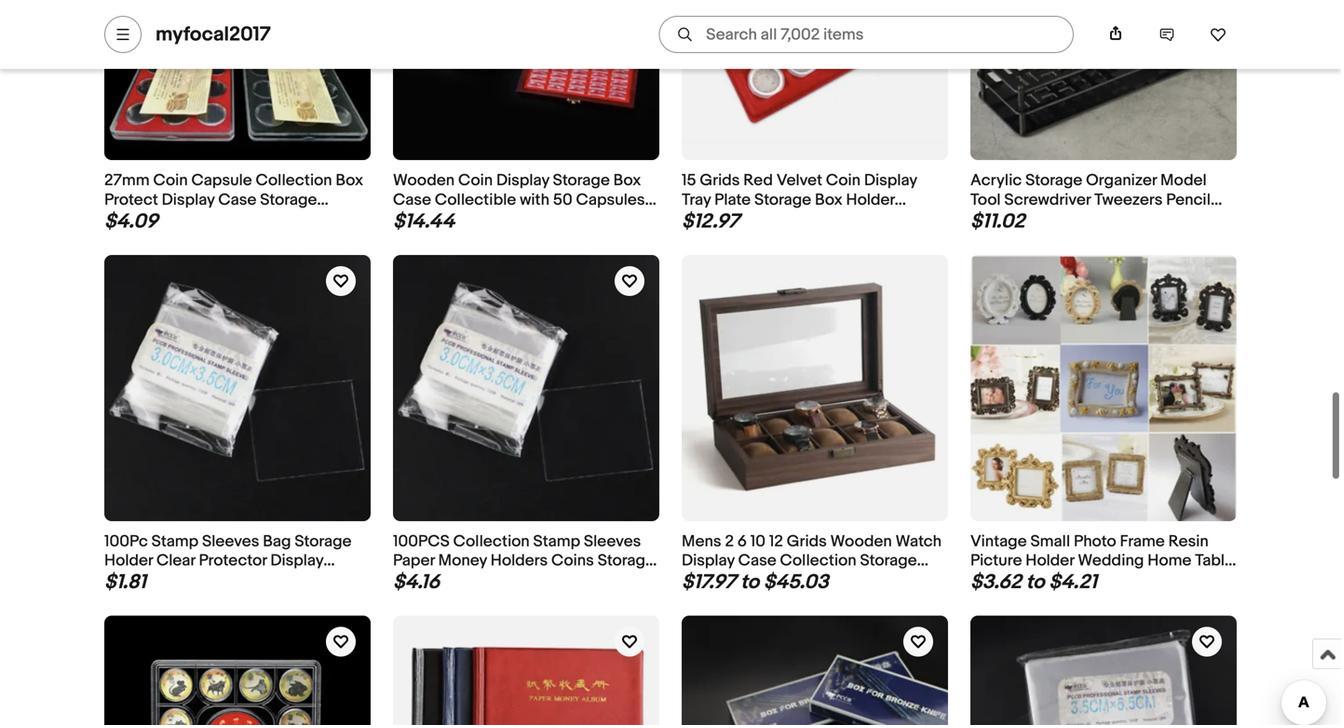 Task type: describe. For each thing, give the bounding box(es) containing it.
holder inside 'acrylic storage organizer model tool screwdriver tweezers pencil stand holder'
[[1016, 210, 1065, 229]]

sleeves inside '100pcs collection stamp sleeves paper money holders coins storage protector case'
[[584, 532, 641, 552]]

$3.62
[[971, 570, 1022, 595]]

100pc stamp sleeves bag storage holder clear protector display pouch bag 3.5*3cm button
[[104, 532, 371, 590]]

50
[[553, 190, 573, 210]]

27mm
[[104, 171, 150, 191]]

ancient knife coin collection box acrylic clear protection case storage display : quick view image
[[682, 616, 948, 726]]

3.5*3cm
[[185, 571, 245, 590]]

display inside 27mm coin capsule collection box protect display case storage organizer holder
[[162, 190, 215, 210]]

wedding
[[1078, 551, 1144, 571]]

collection inside 27mm coin capsule collection box protect display case storage organizer holder
[[256, 171, 332, 191]]

mens
[[682, 532, 722, 552]]

grids inside "15 grids red velvet​ coin display tray plate storage box holder showcase holders"
[[700, 171, 740, 191]]

$1.81
[[104, 570, 146, 595]]

vintage small photo frame resin picture holder wedding home table decor supplies button
[[971, 532, 1237, 590]]

wooden coin display storage box case collectible with 50 capsules kits holder
[[393, 171, 645, 229]]

2
[[725, 532, 734, 552]]

1 vertical spatial bag
[[153, 571, 182, 590]]

$45.03
[[764, 570, 829, 595]]

0 vertical spatial bag
[[263, 532, 291, 552]]

27mm coin capsule collection box protect display case storage organizer holder : quick view image
[[104, 0, 371, 160]]

coins
[[551, 551, 594, 571]]

display inside the wooden coin display storage box case collectible with 50 capsules kits holder
[[496, 171, 549, 191]]

case inside '100pcs collection stamp sleeves paper money holders coins storage protector case'
[[465, 571, 503, 590]]

wooden inside the wooden coin display storage box case collectible with 50 capsules kits holder
[[393, 171, 455, 191]]

$17.97
[[682, 570, 736, 595]]

picture
[[971, 551, 1022, 571]]

stamp inside 100pc stamp sleeves bag storage holder clear protector display pouch bag 3.5*3cm
[[151, 532, 199, 552]]

photo
[[1074, 532, 1116, 552]]

100pcs collection stamp sleeves paper money holders coins storage protector case button
[[393, 532, 659, 590]]

model
[[1161, 171, 1207, 191]]

holder inside the wooden coin display storage box case collectible with 50 capsules kits holder
[[424, 210, 473, 229]]

storage inside "15 grids red velvet​ coin display tray plate storage box holder showcase holders"
[[754, 190, 811, 210]]

acrylic storage organizer model tool screwdriver tweezers pencil stand holder button
[[971, 171, 1237, 229]]

vintage small photo frame resin picture holder wedding home table decor supplies : quick view image
[[971, 255, 1237, 521]]

holder inside vintage small photo frame resin picture holder wedding home table decor supplies
[[1026, 551, 1074, 571]]

holders inside "15 grids red velvet​ coin display tray plate storage box holder showcase holders"
[[760, 210, 817, 229]]

holder inside "15 grids red velvet​ coin display tray plate storage box holder showcase holders"
[[846, 190, 895, 210]]

vintage small photo frame resin picture holder wedding home table decor supplies
[[971, 532, 1234, 590]]

display inside mens 2 6 10 12 grids wooden watch display case collection storage holder cases
[[682, 551, 735, 571]]

organizer inside 27mm coin capsule collection box protect display case storage organizer holder
[[104, 210, 175, 229]]

table
[[1195, 551, 1234, 571]]

case inside the wooden coin display storage box case collectible with 50 capsules kits holder
[[393, 190, 431, 210]]

storage inside 27mm coin capsule collection box protect display case storage organizer holder
[[260, 190, 317, 210]]

with
[[520, 190, 550, 210]]

$4.09
[[104, 209, 158, 234]]

$4.16
[[393, 570, 440, 595]]

holders inside '100pcs collection stamp sleeves paper money holders coins storage protector case'
[[491, 551, 548, 571]]

collectible
[[435, 190, 516, 210]]

20 sheets currency paper money album folder banknote storage collections display : quick view image
[[393, 616, 659, 726]]

$17.97 to $45.03
[[682, 570, 829, 595]]

sleeves inside 100pc stamp sleeves bag storage holder clear protector display pouch bag 3.5*3cm
[[202, 532, 259, 552]]

red
[[744, 171, 773, 191]]

protect
[[104, 190, 158, 210]]

cases
[[734, 571, 780, 590]]

coin for $4.09
[[153, 171, 188, 191]]

100pc stamp sleeves bag storage holder clear protector display pouch bag 3.5*3cm
[[104, 532, 352, 590]]

myfocal2017 link
[[156, 22, 271, 47]]

clear
[[157, 551, 195, 571]]

home
[[1148, 551, 1192, 571]]

holder inside mens 2 6 10 12 grids wooden watch display case collection storage holder cases
[[682, 571, 730, 590]]

vintage
[[971, 532, 1027, 552]]

stand
[[971, 210, 1013, 229]]

plate
[[715, 190, 751, 210]]



Task type: locate. For each thing, give the bounding box(es) containing it.
display inside 100pc stamp sleeves bag storage holder clear protector display pouch bag 3.5*3cm
[[270, 551, 323, 571]]

display right 3.5*3cm at left
[[270, 551, 323, 571]]

stamp inside '100pcs collection stamp sleeves paper money holders coins storage protector case'
[[533, 532, 580, 552]]

10
[[750, 532, 766, 552]]

protector right clear on the left bottom of the page
[[199, 551, 267, 571]]

organizer down 27mm
[[104, 210, 175, 229]]

0 horizontal spatial stamp
[[151, 532, 199, 552]]

pencil
[[1166, 190, 1211, 210]]

storage inside 'acrylic storage organizer model tool screwdriver tweezers pencil stand holder'
[[1026, 171, 1083, 191]]

1 horizontal spatial protector
[[393, 571, 461, 590]]

organizer
[[1086, 171, 1157, 191], [104, 210, 175, 229]]

collection
[[256, 171, 332, 191], [453, 532, 530, 552], [780, 551, 857, 571]]

1 horizontal spatial grids
[[787, 532, 827, 552]]

storage
[[553, 171, 610, 191], [1026, 171, 1083, 191], [260, 190, 317, 210], [754, 190, 811, 210], [295, 532, 352, 552], [598, 551, 655, 571], [860, 551, 917, 571]]

holders left coins
[[491, 551, 548, 571]]

0 vertical spatial grids
[[700, 171, 740, 191]]

storage inside mens 2 6 10 12 grids wooden watch display case collection storage holder cases
[[860, 551, 917, 571]]

$4.21
[[1049, 570, 1097, 595]]

Search all 7,002 items field
[[659, 16, 1074, 53]]

1 horizontal spatial organizer
[[1086, 171, 1157, 191]]

collection inside '100pcs collection stamp sleeves paper money holders coins storage protector case'
[[453, 532, 530, 552]]

capsule
[[191, 171, 252, 191]]

display left 6
[[682, 551, 735, 571]]

coin for $14.44
[[458, 171, 493, 191]]

display
[[496, 171, 549, 191], [864, 171, 917, 191], [162, 190, 215, 210], [270, 551, 323, 571], [682, 551, 735, 571]]

15
[[682, 171, 696, 191]]

bag
[[263, 532, 291, 552], [153, 571, 182, 590]]

coin inside 27mm coin capsule collection box protect display case storage organizer holder
[[153, 171, 188, 191]]

to right "$17.97"
[[741, 570, 759, 595]]

2 to from the left
[[1026, 570, 1045, 595]]

0 vertical spatial holders
[[760, 210, 817, 229]]

2 sleeves from the left
[[584, 532, 641, 552]]

15 grids red velvet​ coin display tray plate storage box holder showcase holders : quick view image
[[682, 0, 948, 160]]

velvet​
[[777, 171, 823, 191]]

1 horizontal spatial holders
[[760, 210, 817, 229]]

sleeves
[[202, 532, 259, 552], [584, 532, 641, 552]]

100pcs collection stamp sleeves paper money holders coins storage protector case : quick view image
[[393, 255, 659, 521]]

wooden inside mens 2 6 10 12 grids wooden watch display case collection storage holder cases
[[830, 532, 892, 552]]

coin right 27mm
[[153, 171, 188, 191]]

tray
[[682, 190, 711, 210]]

screwdriver
[[1004, 190, 1091, 210]]

tool
[[971, 190, 1001, 210]]

case inside 27mm coin capsule collection box protect display case storage organizer holder
[[218, 190, 256, 210]]

storage inside 100pc stamp sleeves bag storage holder clear protector display pouch bag 3.5*3cm
[[295, 532, 352, 552]]

myfocal2017
[[156, 22, 271, 47]]

grids
[[700, 171, 740, 191], [787, 532, 827, 552]]

100pcs
[[393, 532, 450, 552]]

wooden
[[393, 171, 455, 191], [830, 532, 892, 552]]

$3.62 to $4.21
[[971, 570, 1097, 595]]

0 horizontal spatial sleeves
[[202, 532, 259, 552]]

protector down 100pcs
[[393, 571, 461, 590]]

sleeves left the mens
[[584, 532, 641, 552]]

1 to from the left
[[741, 570, 759, 595]]

1 coin from the left
[[153, 171, 188, 191]]

1 vertical spatial organizer
[[104, 210, 175, 229]]

box inside the wooden coin display storage box case collectible with 50 capsules kits holder
[[613, 171, 641, 191]]

coin inside "15 grids red velvet​ coin display tray plate storage box holder showcase holders"
[[826, 171, 861, 191]]

protector inside '100pcs collection stamp sleeves paper money holders coins storage protector case'
[[393, 571, 461, 590]]

100pcs collection stamp sleeves paper money holders coins storage protector case
[[393, 532, 655, 590]]

2 horizontal spatial box
[[815, 190, 843, 210]]

organizer left model
[[1086, 171, 1157, 191]]

0 horizontal spatial protector
[[199, 551, 267, 571]]

box
[[336, 171, 363, 191], [613, 171, 641, 191], [815, 190, 843, 210]]

27mm coin capsule collection box protect display case storage organizer holder button
[[104, 171, 371, 229]]

1 stamp from the left
[[151, 532, 199, 552]]

holder inside 100pc stamp sleeves bag storage holder clear protector display pouch bag 3.5*3cm
[[104, 551, 153, 571]]

0 horizontal spatial collection
[[256, 171, 332, 191]]

0 horizontal spatial organizer
[[104, 210, 175, 229]]

1 vertical spatial grids
[[787, 532, 827, 552]]

case
[[218, 190, 256, 210], [393, 190, 431, 210], [738, 551, 777, 571], [465, 571, 503, 590]]

grids inside mens 2 6 10 12 grids wooden watch display case collection storage holder cases
[[787, 532, 827, 552]]

15 grids red velvet​ coin display tray plate storage box holder showcase holders
[[682, 171, 917, 229]]

wooden coin display storage box case collectible with 50 capsules kits holder button
[[393, 171, 659, 229]]

2 horizontal spatial coin
[[826, 171, 861, 191]]

3 coin from the left
[[826, 171, 861, 191]]

box inside "15 grids red velvet​ coin display tray plate storage box holder showcase holders"
[[815, 190, 843, 210]]

100pcs pccb postcard storage bags pouch stamps sleeves holder protector supplies : quick view image
[[971, 616, 1237, 726]]

to
[[741, 570, 759, 595], [1026, 570, 1045, 595]]

box for $14.44
[[613, 171, 641, 191]]

0 horizontal spatial box
[[336, 171, 363, 191]]

pouch
[[104, 571, 150, 590]]

1 horizontal spatial to
[[1026, 570, 1045, 595]]

12 coins storage box 27mm commemorative coin display holder collection case box : quick view image
[[104, 616, 371, 726]]

0 horizontal spatial to
[[741, 570, 759, 595]]

display inside "15 grids red velvet​ coin display tray plate storage box holder showcase holders"
[[864, 171, 917, 191]]

1 horizontal spatial wooden
[[830, 532, 892, 552]]

27mm coin capsule collection box protect display case storage organizer holder
[[104, 171, 363, 229]]

holders down 'velvet​'
[[760, 210, 817, 229]]

display right protect
[[162, 190, 215, 210]]

1 horizontal spatial coin
[[458, 171, 493, 191]]

display left the '50'
[[496, 171, 549, 191]]

15 grids red velvet​ coin display tray plate storage box holder showcase holders button
[[682, 171, 948, 229]]

wooden coin display storage box case collectible with 50 capsules kits holder : quick view image
[[393, 0, 659, 160]]

holder inside 27mm coin capsule collection box protect display case storage organizer holder
[[179, 210, 228, 229]]

box inside 27mm coin capsule collection box protect display case storage organizer holder
[[336, 171, 363, 191]]

holder
[[846, 190, 895, 210], [179, 210, 228, 229], [424, 210, 473, 229], [1016, 210, 1065, 229], [104, 551, 153, 571], [1026, 551, 1074, 571], [682, 571, 730, 590]]

mens 2 6 10 12 grids wooden watch display case collection storage holder cases button
[[682, 532, 948, 590]]

holders
[[760, 210, 817, 229], [491, 551, 548, 571]]

storage inside '100pcs collection stamp sleeves paper money holders coins storage protector case'
[[598, 551, 655, 571]]

box for $4.09
[[336, 171, 363, 191]]

to for $17.97
[[741, 570, 759, 595]]

organizer inside 'acrylic storage organizer model tool screwdriver tweezers pencil stand holder'
[[1086, 171, 1157, 191]]

acrylic storage organizer model tool screwdriver tweezers pencil stand holder
[[971, 171, 1211, 229]]

capsules
[[576, 190, 645, 210]]

100pc
[[104, 532, 148, 552]]

$11.02
[[971, 209, 1025, 234]]

1 horizontal spatial sleeves
[[584, 532, 641, 552]]

small
[[1031, 532, 1070, 552]]

grids right 12
[[787, 532, 827, 552]]

2 coin from the left
[[458, 171, 493, 191]]

coin left with
[[458, 171, 493, 191]]

0 horizontal spatial wooden
[[393, 171, 455, 191]]

money
[[438, 551, 487, 571]]

100pc stamp sleeves bag storage holder clear protector display pouch bag 3.5*3cm : quick view image
[[104, 255, 371, 521]]

1 vertical spatial wooden
[[830, 532, 892, 552]]

wooden up $14.44
[[393, 171, 455, 191]]

frame
[[1120, 532, 1165, 552]]

1 vertical spatial holders
[[491, 551, 548, 571]]

1 horizontal spatial bag
[[263, 532, 291, 552]]

2 horizontal spatial collection
[[780, 551, 857, 571]]

watch
[[896, 532, 942, 552]]

collection inside mens 2 6 10 12 grids wooden watch display case collection storage holder cases
[[780, 551, 857, 571]]

display right 'velvet​'
[[864, 171, 917, 191]]

collection right 100pcs
[[453, 532, 530, 552]]

paper
[[393, 551, 435, 571]]

$12.97
[[682, 209, 740, 234]]

$14.44
[[393, 209, 455, 234]]

sleeves up 3.5*3cm at left
[[202, 532, 259, 552]]

wooden left watch
[[830, 532, 892, 552]]

coin
[[153, 171, 188, 191], [458, 171, 493, 191], [826, 171, 861, 191]]

0 vertical spatial organizer
[[1086, 171, 1157, 191]]

decor
[[971, 571, 1015, 590]]

0 horizontal spatial holders
[[491, 551, 548, 571]]

storage inside the wooden coin display storage box case collectible with 50 capsules kits holder
[[553, 171, 610, 191]]

0 horizontal spatial coin
[[153, 171, 188, 191]]

to left $4.21
[[1026, 570, 1045, 595]]

mens 2 6 10 12 grids wooden watch display case collection storage holder cases : quick view image
[[682, 255, 948, 521]]

0 horizontal spatial bag
[[153, 571, 182, 590]]

tweezers
[[1094, 190, 1163, 210]]

showcase
[[682, 210, 756, 229]]

to for $3.62
[[1026, 570, 1045, 595]]

grids right 15
[[700, 171, 740, 191]]

kits
[[393, 210, 421, 229]]

mens 2 6 10 12 grids wooden watch display case collection storage holder cases
[[682, 532, 942, 590]]

protector
[[199, 551, 267, 571], [393, 571, 461, 590]]

1 horizontal spatial box
[[613, 171, 641, 191]]

0 horizontal spatial grids
[[700, 171, 740, 191]]

12
[[769, 532, 783, 552]]

coin inside the wooden coin display storage box case collectible with 50 capsules kits holder
[[458, 171, 493, 191]]

protector inside 100pc stamp sleeves bag storage holder clear protector display pouch bag 3.5*3cm
[[199, 551, 267, 571]]

acrylic storage organizer model tool screwdriver tweezers pencil stand holder  : quick view image
[[971, 0, 1237, 160]]

save this seller myfocal2017 image
[[1210, 26, 1227, 43]]

1 horizontal spatial collection
[[453, 532, 530, 552]]

2 stamp from the left
[[533, 532, 580, 552]]

1 sleeves from the left
[[202, 532, 259, 552]]

collection right 10
[[780, 551, 857, 571]]

1 horizontal spatial stamp
[[533, 532, 580, 552]]

6
[[738, 532, 747, 552]]

coin right 'velvet​'
[[826, 171, 861, 191]]

0 vertical spatial wooden
[[393, 171, 455, 191]]

case inside mens 2 6 10 12 grids wooden watch display case collection storage holder cases
[[738, 551, 777, 571]]

resin
[[1169, 532, 1209, 552]]

acrylic
[[971, 171, 1022, 191]]

collection right capsule
[[256, 171, 332, 191]]

stamp
[[151, 532, 199, 552], [533, 532, 580, 552]]

supplies
[[1019, 571, 1082, 590]]



Task type: vqa. For each thing, say whether or not it's contained in the screenshot.
Holder
yes



